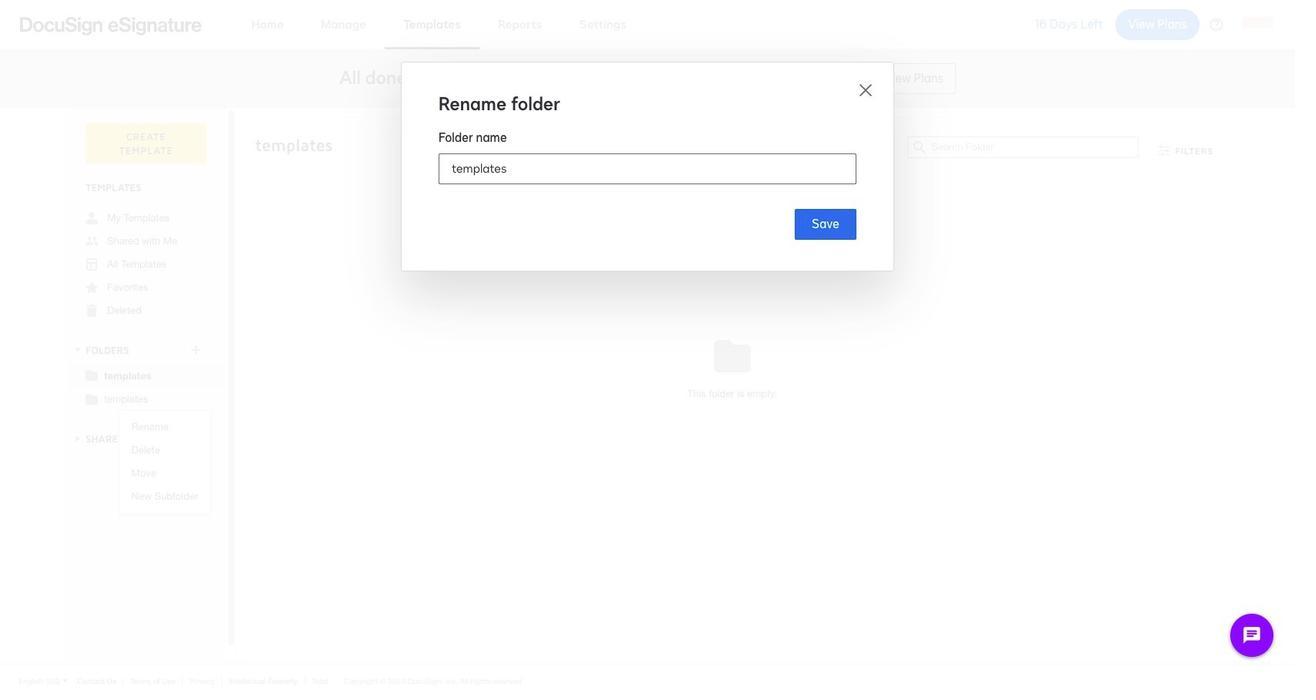 Task type: vqa. For each thing, say whether or not it's contained in the screenshot.
user image
yes



Task type: locate. For each thing, give the bounding box(es) containing it.
shared image
[[86, 235, 98, 248]]

folder image
[[86, 369, 98, 381]]

more info region
[[0, 664, 1295, 697]]

star filled image
[[86, 281, 98, 294]]

trash image
[[86, 305, 98, 317]]

user image
[[86, 212, 98, 224]]

menu
[[119, 416, 210, 508]]



Task type: describe. For each thing, give the bounding box(es) containing it.
view folders image
[[72, 344, 84, 356]]

Enter folder name text field
[[440, 154, 856, 184]]

templates image
[[86, 258, 98, 271]]

Search Folder text field
[[932, 137, 1138, 157]]

docusign esignature image
[[20, 17, 202, 35]]

folder image
[[86, 392, 98, 405]]



